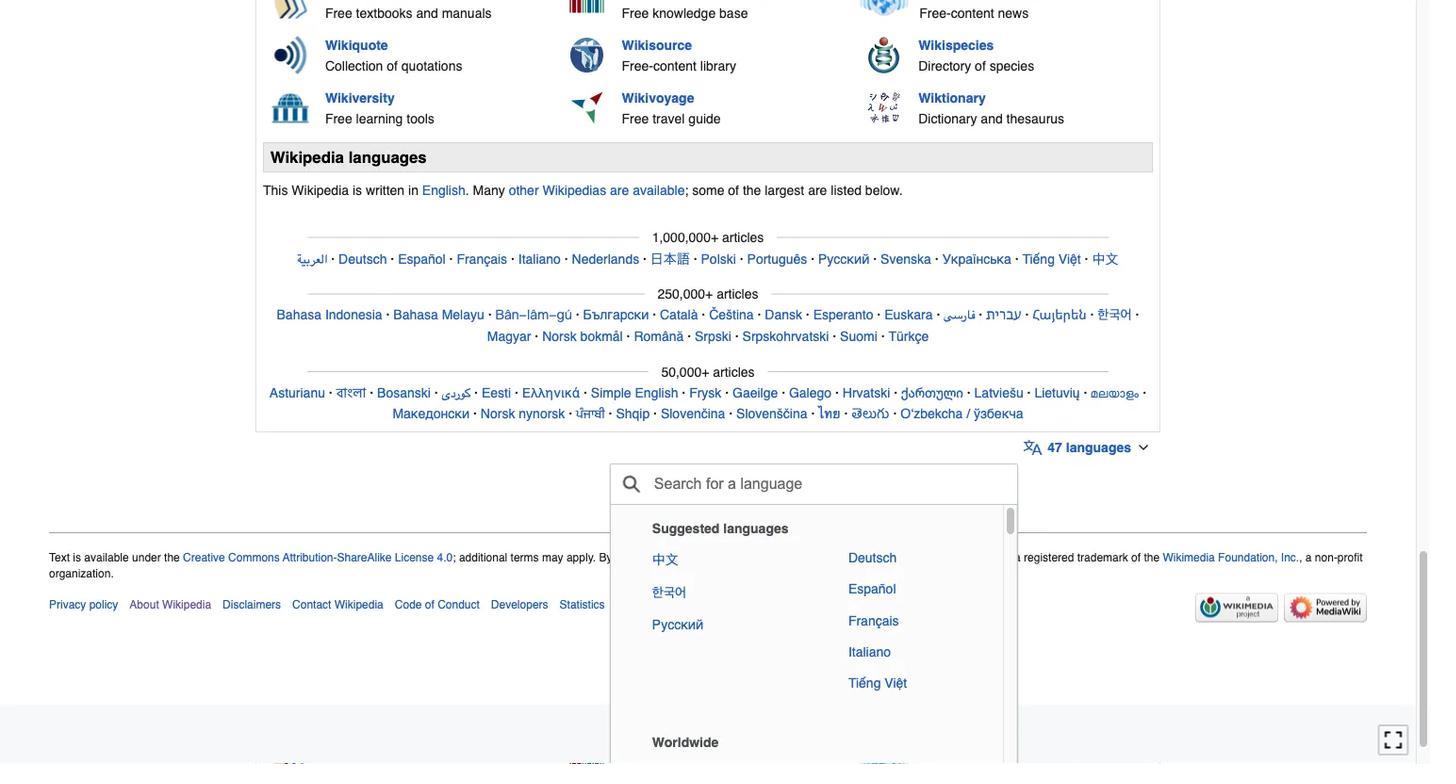 Task type: locate. For each thing, give the bounding box(es) containing it.
0 vertical spatial français link
[[457, 252, 507, 267]]

wikipedia down "wikipedia languages"
[[292, 184, 349, 199]]

বাংলা link
[[336, 386, 366, 401]]

1 horizontal spatial tiếng
[[1023, 252, 1055, 267]]

1 vertical spatial italiano
[[849, 645, 891, 660]]

español up bahasa melayu link
[[398, 252, 446, 267]]

0 horizontal spatial are
[[610, 184, 629, 199]]

1 horizontal spatial deutsch
[[849, 551, 897, 566]]

1 horizontal spatial .
[[937, 552, 940, 565]]

;
[[685, 184, 689, 199], [453, 552, 456, 565]]

1 vertical spatial 한국어
[[652, 586, 687, 601]]

1 horizontal spatial 中文
[[1092, 250, 1119, 269]]

français link up melayu on the left
[[457, 252, 507, 267]]

dictionary
[[919, 111, 977, 126]]

is left written
[[353, 184, 362, 199]]

wikipedia right about
[[162, 599, 211, 612]]

privacy
[[867, 552, 904, 565], [49, 599, 86, 612]]

news
[[998, 6, 1029, 21]]

deutsch left policy at the bottom of the page
[[849, 551, 897, 566]]

free down wikiversity link at top
[[325, 111, 352, 126]]

asturianu link
[[270, 386, 325, 401]]

norsk nynorsk
[[481, 406, 565, 421]]

1 vertical spatial privacy
[[49, 599, 86, 612]]

available up organization.
[[84, 552, 129, 565]]

0 horizontal spatial español
[[398, 252, 446, 267]]

wikiquote link
[[325, 38, 388, 53]]

wiktionary dictionary and thesaurus
[[919, 91, 1065, 126]]

русский link up esperanto 'link'
[[818, 252, 870, 267]]

and left manuals
[[416, 6, 438, 21]]

1 vertical spatial 한국어 link
[[645, 578, 792, 609]]

base
[[719, 6, 748, 21]]

0 vertical spatial deutsch
[[339, 252, 387, 267]]

; left the "additional"
[[453, 552, 456, 565]]

galego link
[[789, 386, 832, 401]]

1 horizontal spatial english
[[635, 386, 678, 401]]

0 horizontal spatial français
[[457, 252, 507, 267]]

wikipedia down sharealike
[[335, 599, 384, 612]]

español link down policy at the bottom of the page
[[841, 575, 988, 605]]

français link
[[457, 252, 507, 267], [841, 606, 988, 636]]

a right ,
[[1306, 552, 1312, 565]]

and for dictionary
[[981, 111, 1003, 126]]

melayu
[[442, 308, 484, 323]]

47 languages
[[1048, 441, 1131, 456]]

free- up 'wikispecies' link
[[920, 6, 951, 21]]

0 horizontal spatial italiano link
[[518, 252, 561, 267]]

wikipedia for about wikipedia
[[162, 599, 211, 612]]

and inside "wiktionary dictionary and thesaurus"
[[981, 111, 1003, 126]]

. left wikipedia®
[[937, 552, 940, 565]]

0 vertical spatial articles
[[722, 231, 764, 246]]

0 horizontal spatial deutsch link
[[339, 252, 387, 267]]

0 vertical spatial 한국어
[[1098, 308, 1132, 324]]

0 vertical spatial english
[[422, 184, 466, 199]]

0 horizontal spatial 한국어
[[652, 586, 687, 601]]

wikisource link
[[622, 38, 692, 53]]

worldwide
[[652, 735, 719, 751]]

non-
[[1315, 552, 1338, 565]]

the left largest
[[743, 184, 761, 199]]

0 horizontal spatial tiếng việt link
[[841, 669, 988, 699]]

українська link
[[942, 252, 1012, 267]]

1 vertical spatial español link
[[841, 575, 988, 605]]

Search for a language text field
[[652, 470, 998, 500]]

articles inside 1,000,000+ articles heading
[[722, 231, 764, 246]]

کوردی link
[[442, 386, 471, 401]]

1 vertical spatial français link
[[841, 606, 988, 636]]

türkçe link
[[889, 330, 929, 345]]

1 vertical spatial español
[[849, 582, 896, 597]]

content inside wikisource free-content library
[[653, 59, 697, 74]]

content
[[951, 6, 994, 21], [653, 59, 697, 74]]

1 horizontal spatial free-
[[920, 6, 951, 21]]

0 horizontal spatial 中文
[[652, 551, 679, 569]]

1 horizontal spatial русский
[[818, 252, 870, 267]]

cookie
[[616, 599, 651, 612]]

is right wikipedia®
[[1003, 552, 1011, 565]]

1 horizontal spatial ;
[[685, 184, 689, 199]]

русский up esperanto 'link'
[[818, 252, 870, 267]]

wikimedia foundation, inc. link
[[1163, 552, 1299, 565]]

languages up written
[[349, 148, 427, 167]]

organization.
[[49, 568, 114, 581]]

1 vertical spatial việt
[[885, 677, 907, 692]]

are left listed
[[808, 184, 827, 199]]

français link down policy at the bottom of the page
[[841, 606, 988, 636]]

wikipedia up this
[[270, 148, 344, 167]]

0 vertical spatial español
[[398, 252, 446, 267]]

norsk down gú
[[542, 330, 577, 345]]

0 vertical spatial norsk
[[542, 330, 577, 345]]

0 horizontal spatial français link
[[457, 252, 507, 267]]

русский down statement
[[652, 618, 704, 633]]

wikiversity logo image
[[271, 93, 310, 125]]

0 vertical spatial languages
[[349, 148, 427, 167]]

1 vertical spatial available
[[84, 552, 129, 565]]

wiktionary
[[919, 91, 986, 106]]

0 vertical spatial español link
[[398, 252, 446, 267]]

1 vertical spatial 中文
[[652, 551, 679, 569]]

wikipedia for this wikipedia is written in english . many other wikipedias are available ; some of the largest are listed below.
[[292, 184, 349, 199]]

footer containing text is available under the
[[49, 533, 1367, 629]]

articles inside 250,000+ articles "heading"
[[717, 287, 759, 302]]

2 vertical spatial languages
[[723, 522, 789, 537]]

한국어 down site,
[[652, 586, 687, 601]]

creative commons attribution-sharealike license 4.0 link
[[183, 552, 453, 565]]

articles up 'polski' on the top
[[722, 231, 764, 246]]

1 horizontal spatial bahasa
[[393, 308, 438, 323]]

1 horizontal spatial français link
[[841, 606, 988, 636]]

việt
[[1059, 252, 1081, 267], [885, 677, 907, 692]]

languages right '47'
[[1066, 441, 1131, 456]]

languages up to
[[723, 522, 789, 537]]

wikiversity
[[325, 91, 395, 106]]

0 horizontal spatial 中文 link
[[645, 543, 792, 577]]

0 vertical spatial tiếng việt
[[1023, 252, 1081, 267]]

1 horizontal spatial 中文 link
[[1092, 250, 1119, 269]]

0 vertical spatial content
[[951, 6, 994, 21]]

español down privacy policy link
[[849, 582, 896, 597]]

wikivoyage
[[622, 91, 694, 106]]

english up shqip link
[[635, 386, 678, 401]]

1 horizontal spatial deutsch link
[[841, 543, 988, 573]]

中文 link
[[1092, 250, 1119, 269], [645, 543, 792, 577]]

0 vertical spatial and
[[416, 6, 438, 21]]

content up 'wikispecies' link
[[951, 6, 994, 21]]

1 horizontal spatial a
[[1306, 552, 1312, 565]]

1 vertical spatial 中文 link
[[645, 543, 792, 577]]

2 vertical spatial articles
[[713, 365, 755, 380]]

0 vertical spatial privacy
[[867, 552, 904, 565]]

0 horizontal spatial русский link
[[645, 610, 792, 640]]

0 vertical spatial 中文 link
[[1092, 250, 1119, 269]]

español link up bahasa melayu link
[[398, 252, 446, 267]]

contact
[[292, 599, 331, 612]]

français up melayu on the left
[[457, 252, 507, 267]]

1 vertical spatial languages
[[1066, 441, 1131, 456]]

available left some
[[633, 184, 685, 199]]

suggested
[[652, 522, 720, 537]]

deutsch right the العربية "link"
[[339, 252, 387, 267]]

articles up gaeilge
[[713, 365, 755, 380]]

bosanski
[[377, 386, 431, 401]]

bahasa left indonesia
[[277, 308, 322, 323]]

한국어 link right 'հայերեն' link
[[1098, 308, 1132, 324]]

lietuvių link
[[1035, 386, 1080, 401]]

and for textbooks
[[416, 6, 438, 21]]

کوردی
[[442, 386, 471, 401]]

privacy policy link
[[49, 599, 118, 612]]

privacy down organization.
[[49, 599, 86, 612]]

this wikipedia is written in english . many other wikipedias are available ; some of the largest are listed below.
[[263, 184, 903, 199]]

1 horizontal spatial français
[[849, 614, 899, 629]]

profit
[[1338, 552, 1363, 565]]

русский link down , a non-profit organization.
[[645, 610, 792, 640]]

privacy left policy at the bottom of the page
[[867, 552, 904, 565]]

1 horizontal spatial available
[[633, 184, 685, 199]]

. left many on the left top of the page
[[466, 184, 469, 199]]

tiếng
[[1023, 252, 1055, 267], [849, 677, 881, 692]]

bân-
[[495, 306, 527, 325]]

articles for bosanski
[[713, 365, 755, 380]]

0 vertical spatial русский
[[818, 252, 870, 267]]

of
[[387, 59, 398, 74], [975, 59, 986, 74], [728, 184, 739, 199], [1132, 552, 1141, 565], [425, 599, 435, 612]]

1 vertical spatial tiếng
[[849, 677, 881, 692]]

1 vertical spatial русский link
[[645, 610, 792, 640]]

about wikipedia link
[[130, 599, 211, 612]]

català link
[[660, 308, 698, 323]]

gaeilge link
[[733, 386, 778, 401]]

norsk down eesti link
[[481, 406, 515, 421]]

2 a from the left
[[1306, 552, 1312, 565]]

a left "registered"
[[1015, 552, 1021, 565]]

1 horizontal spatial is
[[353, 184, 362, 199]]

code of conduct link
[[395, 599, 480, 612]]

by
[[599, 552, 612, 565]]

1 vertical spatial .
[[937, 552, 940, 565]]

, a non-profit organization.
[[49, 552, 1363, 581]]

0 vertical spatial italiano link
[[518, 252, 561, 267]]

0 horizontal spatial languages
[[349, 148, 427, 167]]

עברית link
[[986, 308, 1022, 323]]

largest
[[765, 184, 805, 199]]

english link
[[422, 184, 466, 199]]

0 horizontal spatial privacy
[[49, 599, 86, 612]]

русский
[[818, 252, 870, 267], [652, 618, 704, 633]]

0 horizontal spatial a
[[1015, 552, 1021, 565]]

한국어 link down agree
[[645, 578, 792, 609]]

norsk for norsk nynorsk
[[481, 406, 515, 421]]

1,000,000+ articles heading
[[639, 228, 777, 249]]

shqip link
[[616, 406, 650, 421]]

0 vertical spatial 中文
[[1092, 250, 1119, 269]]

1 vertical spatial italiano link
[[841, 638, 988, 668]]

bahasa for bahasa melayu
[[393, 308, 438, 323]]

of inside wikiquote collection of quotations
[[387, 59, 398, 74]]

1 horizontal spatial русский link
[[818, 252, 870, 267]]

wikiversity link
[[325, 91, 395, 106]]

species
[[990, 59, 1035, 74]]

1 vertical spatial free-
[[622, 59, 653, 74]]

0 vertical spatial italiano
[[518, 252, 561, 267]]

articles inside 50,000+ articles heading
[[713, 365, 755, 380]]

learning
[[356, 111, 403, 126]]

0 vertical spatial tiếng việt link
[[1023, 252, 1081, 267]]

0 horizontal spatial norsk
[[481, 406, 515, 421]]

0 horizontal spatial .
[[466, 184, 469, 199]]

català
[[660, 308, 698, 323]]

.
[[466, 184, 469, 199], [937, 552, 940, 565]]

free- inside wikisource free-content library
[[622, 59, 653, 74]]

manuals
[[442, 6, 492, 21]]

the right to
[[756, 552, 772, 565]]

wikimedia
[[1163, 552, 1215, 565]]

other
[[509, 184, 539, 199]]

0 vertical spatial français
[[457, 252, 507, 267]]

latviešu
[[975, 386, 1024, 401]]

some
[[692, 184, 725, 199]]

this
[[646, 552, 663, 565]]

many
[[473, 184, 505, 199]]

0 horizontal spatial ;
[[453, 552, 456, 565]]

0 horizontal spatial 한국어 link
[[645, 578, 792, 609]]

français down privacy policy link
[[849, 614, 899, 629]]

statistics link
[[560, 599, 605, 612]]

asturianu
[[270, 386, 325, 401]]

; left some
[[685, 184, 689, 199]]

content down wikisource link
[[653, 59, 697, 74]]

is up organization.
[[73, 552, 81, 565]]

wikispecies logo image
[[867, 36, 900, 75]]

footer
[[49, 533, 1367, 629]]

fullscreen image
[[1384, 731, 1403, 750]]

1 horizontal spatial tiếng việt link
[[1023, 252, 1081, 267]]

1 horizontal spatial content
[[951, 6, 994, 21]]

languages
[[349, 148, 427, 167], [1066, 441, 1131, 456], [723, 522, 789, 537]]

0 vertical spatial .
[[466, 184, 469, 199]]

are right the wikipedias
[[610, 184, 629, 199]]

한국어 right 'հայերեն' link
[[1098, 308, 1132, 324]]

of left species
[[975, 59, 986, 74]]

العربية link
[[298, 252, 328, 267]]

2 horizontal spatial languages
[[1066, 441, 1131, 456]]

wiktionary logo image
[[867, 92, 900, 125]]

available inside footer
[[84, 552, 129, 565]]

2 horizontal spatial is
[[1003, 552, 1011, 565]]

0 vertical spatial 한국어 link
[[1098, 308, 1132, 324]]

0 vertical spatial deutsch link
[[339, 252, 387, 267]]

slovenščina
[[736, 406, 808, 421]]

registered
[[1024, 552, 1074, 565]]

wikiquote logo image
[[274, 36, 307, 75]]

wikivoyage logo image
[[571, 92, 604, 125]]

bahasa
[[277, 308, 322, 323], [393, 308, 438, 323]]

free inside wikiversity free learning tools
[[325, 111, 352, 126]]

1 bahasa from the left
[[277, 308, 322, 323]]

disclaimers link
[[223, 599, 281, 612]]

of right collection
[[387, 59, 398, 74]]

None text field
[[652, 470, 998, 500]]

conduct
[[438, 599, 480, 612]]

and left thesaurus
[[981, 111, 1003, 126]]

2 bahasa from the left
[[393, 308, 438, 323]]

中文
[[1092, 250, 1119, 269], [652, 551, 679, 569]]

한국어 inside 한국어 magyar
[[1098, 308, 1132, 324]]

of right trademark
[[1132, 552, 1141, 565]]

0 horizontal spatial available
[[84, 552, 129, 565]]

1 horizontal spatial are
[[808, 184, 827, 199]]

free-
[[920, 6, 951, 21], [622, 59, 653, 74]]

languages for suggested languages
[[723, 522, 789, 537]]

free- down wikisource
[[622, 59, 653, 74]]

한국어 for 한국어
[[652, 586, 687, 601]]

articles up čeština
[[717, 287, 759, 302]]

norsk nynorsk link
[[481, 406, 565, 421]]

and left privacy policy link
[[845, 552, 864, 565]]

1 a from the left
[[1015, 552, 1021, 565]]

1 horizontal spatial español link
[[841, 575, 988, 605]]

free down wikivoyage
[[622, 111, 649, 126]]

1 horizontal spatial 한국어
[[1098, 308, 1132, 324]]

english right in
[[422, 184, 466, 199]]

1 vertical spatial and
[[981, 111, 1003, 126]]

bahasa left melayu on the left
[[393, 308, 438, 323]]

0 horizontal spatial content
[[653, 59, 697, 74]]

1 vertical spatial tiếng việt
[[849, 677, 907, 692]]

1 vertical spatial ;
[[453, 552, 456, 565]]

한국어 magyar
[[487, 308, 1132, 345]]

50,000+
[[661, 365, 709, 380]]

wikibooks logo image
[[274, 0, 307, 19]]

of right some
[[728, 184, 739, 199]]

0 horizontal spatial tiếng
[[849, 677, 881, 692]]



Task type: vqa. For each thing, say whether or not it's contained in the screenshot.


Task type: describe. For each thing, give the bounding box(es) containing it.
in
[[408, 184, 419, 199]]

attribution-
[[283, 552, 337, 565]]

suggested languages
[[652, 522, 789, 537]]

250,000+ articles heading
[[644, 284, 772, 305]]

svenska link
[[881, 252, 931, 267]]

한국어 for 한국어 magyar
[[1098, 308, 1132, 324]]

svenska
[[881, 252, 931, 267]]

srpskohrvatski link
[[743, 330, 829, 345]]

quotations
[[402, 59, 462, 74]]

. inside footer
[[937, 552, 940, 565]]

of right the code
[[425, 599, 435, 612]]

తెలుగు link
[[852, 406, 890, 421]]

0 horizontal spatial tiếng việt
[[849, 677, 907, 692]]

മലയാളം
[[1091, 386, 1139, 401]]

srpski link
[[695, 330, 732, 345]]

türkçe
[[889, 330, 929, 345]]

languages for wikipedia languages
[[349, 148, 427, 167]]

magyar
[[487, 330, 531, 345]]

the right 'under'
[[164, 552, 180, 565]]

nederlands
[[572, 252, 639, 267]]

ўзбекча
[[974, 406, 1024, 421]]

1 vertical spatial français
[[849, 614, 899, 629]]

esperanto
[[813, 308, 874, 323]]

0 vertical spatial tiếng
[[1023, 252, 1055, 267]]

1 vertical spatial deutsch
[[849, 551, 897, 566]]

norsk for norsk bokmål
[[542, 330, 577, 345]]

and privacy policy . wikipedia® is a registered trademark of the wikimedia foundation, inc.
[[842, 552, 1299, 565]]

bahasa melayu
[[393, 308, 484, 323]]

srpskohrvatski
[[743, 330, 829, 345]]

gaeilge
[[733, 386, 778, 401]]

bahasa indonesia
[[277, 308, 382, 323]]

lietuvių
[[1035, 386, 1080, 401]]

ქართული link
[[901, 386, 964, 401]]

47
[[1048, 441, 1063, 456]]

bân-lâm-gú
[[495, 306, 572, 325]]

wikivoyage link
[[622, 91, 694, 106]]

0 vertical spatial ;
[[685, 184, 689, 199]]

free knowledge base
[[622, 6, 748, 21]]

collection
[[325, 59, 383, 74]]

privacy policy
[[49, 599, 118, 612]]

cookie statement
[[616, 599, 704, 612]]

1 are from the left
[[610, 184, 629, 199]]

shqip
[[616, 406, 650, 421]]

wikisource logo image
[[571, 38, 604, 73]]

directory
[[919, 59, 971, 74]]

oʻzbekcha / ўзбекча link
[[901, 406, 1024, 421]]

lâm-
[[527, 306, 557, 325]]

eesti
[[482, 386, 511, 401]]

1,000,000+
[[652, 231, 719, 246]]

1 horizontal spatial privacy
[[867, 552, 904, 565]]

bân-lâm-gú link
[[495, 306, 572, 325]]

0 vertical spatial русский link
[[818, 252, 870, 267]]

ไทย
[[819, 406, 841, 421]]

free textbooks and manuals
[[325, 6, 492, 21]]

0 horizontal spatial italiano
[[518, 252, 561, 267]]

disclaimers
[[223, 599, 281, 612]]

textbooks
[[356, 6, 413, 21]]

articles for bân-lâm-gú
[[717, 287, 759, 302]]

ਪੰਜਾਬੀ link
[[576, 406, 605, 421]]

bosanski link
[[377, 386, 431, 401]]

wikipedia for contact wikipedia
[[335, 599, 384, 612]]

of inside wikispecies directory of species
[[975, 59, 986, 74]]

1 vertical spatial русский
[[652, 618, 704, 633]]

a inside , a non-profit organization.
[[1306, 552, 1312, 565]]

0 horizontal spatial english
[[422, 184, 466, 199]]

1 horizontal spatial tiếng việt
[[1023, 252, 1081, 267]]

wikispecies link
[[919, 38, 994, 53]]

wikiquote collection of quotations
[[325, 38, 462, 74]]

čeština link
[[709, 308, 754, 323]]

nederlands link
[[572, 252, 639, 267]]

wikimedia foundation image
[[1196, 594, 1279, 623]]

wikispecies directory of species
[[919, 38, 1035, 74]]

and inside footer
[[845, 552, 864, 565]]

português link
[[747, 252, 807, 267]]

македонски
[[393, 406, 470, 421]]

0 horizontal spatial deutsch
[[339, 252, 387, 267]]

250,000+ articles
[[658, 287, 759, 302]]

additional
[[459, 552, 508, 565]]

knowledge
[[653, 6, 716, 21]]

the left wikimedia
[[1144, 552, 1160, 565]]

simple
[[591, 386, 631, 401]]

0 horizontal spatial español link
[[398, 252, 446, 267]]

nynorsk
[[519, 406, 565, 421]]

0 horizontal spatial is
[[73, 552, 81, 565]]

1,000,000+ articles
[[652, 231, 764, 246]]

1 horizontal spatial 한국어 link
[[1098, 308, 1132, 324]]

wikinews logo image
[[860, 0, 908, 16]]

български link
[[583, 308, 649, 323]]

library
[[700, 59, 736, 74]]

slovenčina link
[[661, 406, 725, 421]]

български
[[583, 308, 649, 323]]

1 horizontal spatial español
[[849, 582, 896, 597]]

1 horizontal spatial italiano
[[849, 645, 891, 660]]

50,000+ articles heading
[[648, 362, 768, 383]]

esperanto link
[[813, 308, 874, 323]]

guide
[[689, 111, 721, 126]]

հայերեն
[[1033, 308, 1087, 323]]

foundation,
[[1218, 552, 1278, 565]]

free inside wikivoyage free travel guide
[[622, 111, 649, 126]]

മലയാളം link
[[1091, 386, 1139, 401]]

ελληνικά link
[[522, 386, 580, 401]]

1 horizontal spatial italiano link
[[841, 638, 988, 668]]

free up wikisource
[[622, 6, 649, 21]]

policy
[[89, 599, 118, 612]]

languages for 47 languages
[[1066, 441, 1131, 456]]

1 vertical spatial english
[[635, 386, 678, 401]]

language progressive image
[[1023, 439, 1042, 458]]

articles for español
[[722, 231, 764, 246]]

powered by mediawiki image
[[1284, 594, 1367, 623]]

cookie statement link
[[616, 599, 704, 612]]

0 vertical spatial free-
[[920, 6, 951, 21]]

1 vertical spatial tiếng việt link
[[841, 669, 988, 699]]

2 are from the left
[[808, 184, 827, 199]]

0 horizontal spatial việt
[[885, 677, 907, 692]]

polski
[[701, 252, 736, 267]]

free up "wikiquote"
[[325, 6, 352, 21]]

developers link
[[491, 599, 548, 612]]

wikidata logo image
[[565, 0, 609, 15]]

suomi
[[840, 330, 878, 345]]

below.
[[865, 184, 903, 199]]

under
[[132, 552, 161, 565]]

polski link
[[701, 252, 736, 267]]

inc.
[[1281, 552, 1299, 565]]

code of conduct
[[395, 599, 480, 612]]

0 vertical spatial việt
[[1059, 252, 1081, 267]]

apply.
[[567, 552, 596, 565]]

listed
[[831, 184, 862, 199]]

bahasa for bahasa indonesia
[[277, 308, 322, 323]]

hrvatski
[[843, 386, 890, 401]]

0 vertical spatial available
[[633, 184, 685, 199]]

terms
[[511, 552, 539, 565]]

you
[[690, 552, 709, 565]]



